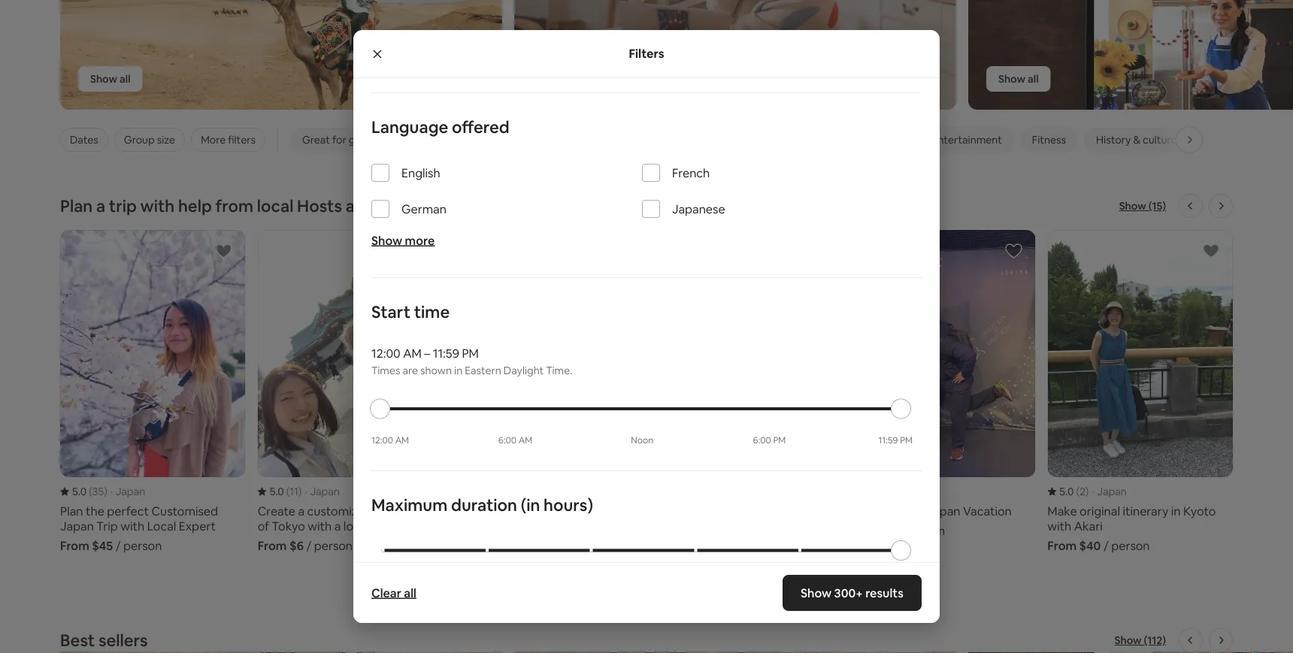 Task type: locate. For each thing, give the bounding box(es) containing it.
fitness element
[[1032, 133, 1066, 147]]

2 save this experience image from the left
[[1005, 242, 1023, 260]]

0 horizontal spatial from $8 / person
[[455, 538, 550, 553]]

show (112)
[[1115, 634, 1166, 647]]

plan a dream japan vacation group
[[850, 230, 1036, 538]]

japanese
[[672, 201, 725, 217]]

· right 11
[[305, 485, 307, 499]]

in
[[454, 364, 463, 378]]

1 horizontal spatial show all link
[[532, 66, 597, 92]]

from $8 / person
[[455, 538, 550, 553], [653, 538, 748, 553]]

) up $45
[[104, 485, 107, 499]]

3 japan from the left
[[505, 485, 534, 499]]

2 · from the left
[[305, 485, 307, 499]]

1 horizontal spatial 6:00
[[753, 435, 771, 446]]

0 horizontal spatial save this experience image
[[215, 242, 233, 260]]

start
[[372, 301, 411, 323]]

12:00 down times
[[372, 435, 393, 446]]

from
[[60, 538, 89, 553], [258, 538, 287, 553], [455, 538, 484, 553], [653, 538, 682, 553], [1048, 538, 1077, 553]]

1 from $8 / person from the left
[[455, 538, 550, 553]]

best sellers
[[60, 630, 148, 651]]

· japan right 11
[[305, 485, 340, 499]]

am for 12:00 am – 11:59 pm times are shown in eastern daylight time.
[[403, 346, 422, 361]]

person for plan a tour not crowed but cool sites in tokyo local group
[[512, 538, 550, 553]]

$8 inside plan a tour not crowed but cool sites in tokyo local group
[[487, 538, 501, 553]]

1 5.0 from the left
[[72, 485, 87, 499]]

local
[[257, 195, 294, 217]]

1 vertical spatial 11:59
[[879, 435, 898, 446]]

save this experience image for plan a dream japan vacation 'group'
[[1005, 242, 1023, 260]]

$8
[[487, 538, 501, 553], [685, 538, 699, 553]]

0 horizontal spatial 6:00
[[498, 435, 517, 446]]

6:00 for 6:00 am
[[498, 435, 517, 446]]

1 ( from the left
[[89, 485, 92, 499]]

· right 2
[[1092, 485, 1095, 499]]

2 · japan from the left
[[305, 485, 340, 499]]

6:00 am
[[498, 435, 533, 446]]

from inside plan the perfect customised japan trip with local expert group
[[60, 538, 89, 553]]

2 from from the left
[[258, 538, 287, 553]]

am up (in
[[519, 435, 533, 446]]

5.0 inside create a customized guide book of tokyo with a local guide group
[[270, 485, 284, 499]]

( up $6
[[286, 485, 290, 499]]

2 japan from the left
[[310, 485, 340, 499]]

history
[[1097, 133, 1131, 147]]

/ person
[[899, 523, 945, 538]]

3 · japan from the left
[[1092, 485, 1127, 499]]

maximum duration (in hours)
[[372, 494, 593, 516]]

1 vertical spatial 12:00
[[372, 435, 393, 446]]

all inside button
[[404, 585, 417, 601]]

5.0 left 11
[[270, 485, 284, 499]]

sellers
[[98, 630, 148, 651]]

1 horizontal spatial 5.0
[[270, 485, 284, 499]]

plan a tour not crowed but cool sites in tokyo local group
[[455, 230, 641, 553]]

· inside create a customized guide book of tokyo with a local guide group
[[305, 485, 307, 499]]

person for plan the perfect customised japan trip with local expert group
[[123, 538, 162, 553]]

clear all button
[[364, 578, 424, 608]]

0 horizontal spatial $8
[[487, 538, 501, 553]]

am up maximum
[[395, 435, 409, 446]]

· japan for from $6
[[305, 485, 340, 499]]

japan right 2
[[1098, 485, 1127, 499]]

1 japan from the left
[[116, 485, 145, 499]]

2 save this experience image from the left
[[1203, 242, 1221, 260]]

· inside plan the perfect customised japan trip with local expert group
[[110, 485, 113, 499]]

) inside plan a tour not crowed but cool sites in tokyo local group
[[493, 485, 496, 499]]

0 horizontal spatial 11:59
[[433, 346, 459, 361]]

2 horizontal spatial ·
[[1092, 485, 1095, 499]]

entertainment button
[[920, 127, 1014, 153]]

· japan right 35
[[110, 485, 145, 499]]

2 12:00 from the top
[[372, 435, 393, 446]]

plan
[[60, 195, 93, 217]]

5.0 inside make original itinerary in kyoto with akari group
[[1060, 485, 1074, 499]]

person inside design a perfect tokyo trip with a tokyo expert group
[[709, 538, 748, 553]]

clear all
[[372, 585, 417, 601]]

6:00 pm
[[753, 435, 786, 446]]

0 horizontal spatial ·
[[110, 485, 113, 499]]

( for $45
[[89, 485, 92, 499]]

am inside '12:00 am – 11:59 pm times are shown in eastern daylight time.'
[[403, 346, 422, 361]]

2 horizontal spatial show all
[[999, 72, 1039, 86]]

noon
[[631, 435, 654, 446]]

entertainment
[[932, 133, 1002, 147]]

( inside plan the perfect customised japan trip with local expert group
[[89, 485, 92, 499]]

japan right "rating 5.0 out of 5; 3 reviews" image
[[505, 485, 534, 499]]

japan inside create a customized guide book of tokyo with a local guide group
[[310, 485, 340, 499]]

more filters
[[201, 133, 256, 147]]

1 horizontal spatial from $8 / person
[[653, 538, 748, 553]]

3 show all link from the left
[[987, 66, 1051, 92]]

) left (in
[[493, 485, 496, 499]]

/ for plan a tour not crowed but cool sites in tokyo local group
[[504, 538, 509, 553]]

save this experience image inside plan a dream japan vacation 'group'
[[1005, 242, 1023, 260]]

save this experience image for from $6 / person
[[412, 242, 430, 260]]

0 horizontal spatial · japan
[[110, 485, 145, 499]]

12:00 am
[[372, 435, 409, 446]]

fitness button
[[1020, 127, 1078, 153]]

0 horizontal spatial pm
[[462, 346, 479, 361]]

( inside make original itinerary in kyoto with akari group
[[1077, 485, 1080, 499]]

· japan inside make original itinerary in kyoto with akari group
[[1092, 485, 1127, 499]]

1 save this experience image from the left
[[412, 242, 430, 260]]

japan right 11
[[310, 485, 340, 499]]

· inside make original itinerary in kyoto with akari group
[[1092, 485, 1095, 499]]

0 horizontal spatial show all link
[[78, 66, 143, 92]]

1 horizontal spatial (
[[286, 485, 290, 499]]

person inside make original itinerary in kyoto with akari group
[[1112, 538, 1150, 553]]

am left "–"
[[403, 346, 422, 361]]

1 horizontal spatial save this experience image
[[1203, 242, 1221, 260]]

from $8 / person inside design a perfect tokyo trip with a tokyo expert group
[[653, 538, 748, 553]]

2 from $8 / person from the left
[[653, 538, 748, 553]]

11:59
[[433, 346, 459, 361], [879, 435, 898, 446]]

all
[[120, 72, 130, 86], [574, 72, 585, 86], [1028, 72, 1039, 86], [404, 585, 417, 601]]

35
[[92, 485, 104, 499]]

)
[[104, 485, 107, 499], [298, 485, 302, 499], [493, 485, 496, 499], [1086, 485, 1089, 499]]

japan inside make original itinerary in kyoto with akari group
[[1098, 485, 1127, 499]]

show (15)
[[1120, 199, 1166, 213]]

person for make original itinerary in kyoto with akari group
[[1112, 538, 1150, 553]]

person inside plan the perfect customised japan trip with local expert group
[[123, 538, 162, 553]]

save this experience image
[[412, 242, 430, 260], [1203, 242, 1221, 260]]

from for 5.0 ( 11 )
[[258, 538, 287, 553]]

person
[[907, 523, 945, 538], [123, 538, 162, 553], [314, 538, 353, 553], [512, 538, 550, 553], [709, 538, 748, 553], [1112, 538, 1150, 553]]

1 horizontal spatial ·
[[305, 485, 307, 499]]

0 horizontal spatial 5.0
[[72, 485, 87, 499]]

person inside create a customized guide book of tokyo with a local guide group
[[314, 538, 353, 553]]

) inside plan the perfect customised japan trip with local expert group
[[104, 485, 107, 499]]

(112)
[[1144, 634, 1166, 647]]

5.0 left 2
[[1060, 485, 1074, 499]]

save this experience image
[[215, 242, 233, 260], [1005, 242, 1023, 260]]

1 ) from the left
[[104, 485, 107, 499]]

/ inside plan a tour not crowed but cool sites in tokyo local group
[[504, 538, 509, 553]]

12:00
[[372, 346, 401, 361], [372, 435, 393, 446]]

1 · japan from the left
[[110, 485, 145, 499]]

4 ) from the left
[[1086, 485, 1089, 499]]

1 save this experience image from the left
[[215, 242, 233, 260]]

· japan right 2
[[1092, 485, 1127, 499]]

2 horizontal spatial 5.0
[[1060, 485, 1074, 499]]

1 horizontal spatial $8
[[685, 538, 699, 553]]

1 $8 from the left
[[487, 538, 501, 553]]

) inside create a customized guide book of tokyo with a local guide group
[[298, 485, 302, 499]]

from inside make original itinerary in kyoto with akari group
[[1048, 538, 1077, 553]]

1 show all link from the left
[[78, 66, 143, 92]]

2 show all from the left
[[544, 72, 585, 86]]

2 5.0 from the left
[[270, 485, 284, 499]]

japan right 35
[[116, 485, 145, 499]]

times
[[372, 364, 400, 378]]

/ for make original itinerary in kyoto with akari group
[[1104, 538, 1109, 553]]

0 vertical spatial 12:00
[[372, 346, 401, 361]]

0 horizontal spatial (
[[89, 485, 92, 499]]

rating 5.0 out of 5; 11 reviews image
[[258, 485, 302, 499]]

around
[[346, 195, 401, 217]]

2 horizontal spatial · japan
[[1092, 485, 1127, 499]]

( up $40
[[1077, 485, 1080, 499]]

2 $8 from the left
[[685, 538, 699, 553]]

) up $40
[[1086, 485, 1089, 499]]

from $8 / person inside plan a tour not crowed but cool sites in tokyo local group
[[455, 538, 550, 553]]

3 from from the left
[[455, 538, 484, 553]]

show all link
[[78, 66, 143, 92], [532, 66, 597, 92], [987, 66, 1051, 92]]

1 6:00 from the left
[[498, 435, 517, 446]]

japan inside plan a tour not crowed but cool sites in tokyo local group
[[505, 485, 534, 499]]

(
[[89, 485, 92, 499], [286, 485, 290, 499], [1077, 485, 1080, 499]]

1 horizontal spatial · japan
[[305, 485, 340, 499]]

family friendly element
[[413, 133, 482, 147]]

5.0 left 35
[[72, 485, 87, 499]]

person inside plan a tour not crowed but cool sites in tokyo local group
[[512, 538, 550, 553]]

2 horizontal spatial show all link
[[987, 66, 1051, 92]]

· japan inside plan the perfect customised japan trip with local expert group
[[110, 485, 145, 499]]

hosts
[[297, 195, 342, 217]]

family friendly
[[413, 133, 482, 147]]

2 horizontal spatial pm
[[900, 435, 913, 446]]

great for groups element
[[302, 133, 383, 147]]

help
[[178, 195, 212, 217]]

· japan inside create a customized guide book of tokyo with a local guide group
[[305, 485, 340, 499]]

history & culture button
[[1085, 127, 1189, 153]]

·
[[110, 485, 113, 499], [305, 485, 307, 499], [1092, 485, 1095, 499]]

12:00 inside '12:00 am – 11:59 pm times are shown in eastern daylight time.'
[[372, 346, 401, 361]]

group inside more filters dialog
[[372, 0, 922, 93]]

make original itinerary in kyoto with akari group
[[1048, 230, 1233, 553]]

) up $6
[[298, 485, 302, 499]]

from inside design a perfect tokyo trip with a tokyo expert group
[[653, 538, 682, 553]]

3 · from the left
[[1092, 485, 1095, 499]]

pm inside '12:00 am – 11:59 pm times are shown in eastern daylight time.'
[[462, 346, 479, 361]]

12:00 up times
[[372, 346, 401, 361]]

5.0 ( 35 )
[[72, 485, 107, 499]]

great
[[302, 133, 330, 147]]

0 horizontal spatial save this experience image
[[412, 242, 430, 260]]

3 5.0 from the left
[[1060, 485, 1074, 499]]

1 horizontal spatial pm
[[773, 435, 786, 446]]

( inside create a customized guide book of tokyo with a local guide group
[[286, 485, 290, 499]]

· right 35
[[110, 485, 113, 499]]

· japan
[[110, 485, 145, 499], [305, 485, 340, 499], [1092, 485, 1127, 499]]

2 horizontal spatial (
[[1077, 485, 1080, 499]]

save this experience image inside plan the perfect customised japan trip with local expert group
[[215, 242, 233, 260]]

5.0 inside plan the perfect customised japan trip with local expert group
[[72, 485, 87, 499]]

japan inside group
[[116, 485, 145, 499]]

friendly
[[446, 133, 482, 147]]

5.0 for $40
[[1060, 485, 1074, 499]]

trip
[[109, 195, 137, 217]]

1 12:00 from the top
[[372, 346, 401, 361]]

design a perfect tokyo trip with a tokyo expert group
[[653, 230, 838, 553]]

( up $45
[[89, 485, 92, 499]]

show all
[[90, 72, 130, 86], [544, 72, 585, 86], [999, 72, 1039, 86]]

4 japan from the left
[[1098, 485, 1127, 499]]

shown
[[420, 364, 452, 378]]

1 horizontal spatial 11:59
[[879, 435, 898, 446]]

12:00 for 12:00 am – 11:59 pm times are shown in eastern daylight time.
[[372, 346, 401, 361]]

from inside create a customized guide book of tokyo with a local guide group
[[258, 538, 287, 553]]

5.0 ( 11 )
[[270, 485, 302, 499]]

4 from from the left
[[653, 538, 682, 553]]

am
[[403, 346, 422, 361], [395, 435, 409, 446], [519, 435, 533, 446]]

0 horizontal spatial show all
[[90, 72, 130, 86]]

2 6:00 from the left
[[753, 435, 771, 446]]

culture
[[1143, 133, 1177, 147]]

results
[[866, 585, 904, 601]]

1 horizontal spatial save this experience image
[[1005, 242, 1023, 260]]

pm for 6:00 pm
[[773, 435, 786, 446]]

5 from from the left
[[1048, 538, 1077, 553]]

new this week group
[[0, 0, 1294, 111]]

group
[[372, 0, 922, 93]]

3 ) from the left
[[493, 485, 496, 499]]

6:00
[[498, 435, 517, 446], [753, 435, 771, 446]]

pm for 11:59 pm
[[900, 435, 913, 446]]

1 from from the left
[[60, 538, 89, 553]]

/ inside create a customized guide book of tokyo with a local guide group
[[306, 538, 311, 553]]

0 vertical spatial 11:59
[[433, 346, 459, 361]]

5.0
[[72, 485, 87, 499], [270, 485, 284, 499], [1060, 485, 1074, 499]]

/ inside make original itinerary in kyoto with akari group
[[1104, 538, 1109, 553]]

/ inside plan the perfect customised japan trip with local expert group
[[116, 538, 121, 553]]

1 · from the left
[[110, 485, 113, 499]]

1 horizontal spatial show all
[[544, 72, 585, 86]]

3 ( from the left
[[1077, 485, 1080, 499]]

1 show all from the left
[[90, 72, 130, 86]]

3 show all from the left
[[999, 72, 1039, 86]]

2 ( from the left
[[286, 485, 290, 499]]

show
[[90, 72, 117, 86], [544, 72, 572, 86], [999, 72, 1026, 86], [1120, 199, 1147, 213], [372, 233, 403, 248], [801, 585, 832, 601], [1115, 634, 1142, 647]]

2 ) from the left
[[298, 485, 302, 499]]

( for $6
[[286, 485, 290, 499]]

) inside make original itinerary in kyoto with akari group
[[1086, 485, 1089, 499]]



Task type: vqa. For each thing, say whether or not it's contained in the screenshot.
fourth From from right
yes



Task type: describe. For each thing, give the bounding box(es) containing it.
–
[[424, 346, 430, 361]]

entertainment element
[[932, 133, 1002, 147]]

12:00 am – 11:59 pm times are shown in eastern daylight time.
[[372, 346, 573, 378]]

11
[[290, 485, 298, 499]]

duration
[[451, 494, 517, 516]]

rating 5.0 out of 5; 3 reviews image
[[455, 485, 496, 499]]

/ inside design a perfect tokyo trip with a tokyo expert group
[[702, 538, 707, 553]]

offered
[[452, 116, 510, 138]]

· for $40
[[1092, 485, 1095, 499]]

german
[[402, 201, 447, 217]]

$40
[[1080, 538, 1101, 553]]

time
[[414, 301, 450, 323]]

/ inside plan a dream japan vacation 'group'
[[899, 523, 904, 538]]

language offered
[[372, 116, 510, 138]]

· for $45
[[110, 485, 113, 499]]

great for groups
[[302, 133, 383, 147]]

hours)
[[544, 494, 593, 516]]

from
[[215, 195, 253, 217]]

&
[[1134, 133, 1141, 147]]

· for $6
[[305, 485, 307, 499]]

from $45 / person
[[60, 538, 162, 553]]

for
[[332, 133, 346, 147]]

best
[[60, 630, 95, 651]]

family friendly button
[[401, 127, 494, 153]]

save this experience image for from $40 / person
[[1203, 242, 1221, 260]]

japan for from $6
[[310, 485, 340, 499]]

save this experience image for plan the perfect customised japan trip with local expert group
[[215, 242, 233, 260]]

clear
[[372, 585, 402, 601]]

filters
[[228, 133, 256, 147]]

start time
[[372, 301, 450, 323]]

300+
[[835, 585, 863, 601]]

groups
[[349, 133, 383, 147]]

history & culture element
[[1097, 133, 1177, 147]]

a
[[96, 195, 105, 217]]

plan a trip with help from local hosts around the world
[[60, 195, 479, 217]]

rating 5.0 out of 5; 2 reviews image
[[1048, 485, 1089, 499]]

11:59 pm
[[879, 435, 913, 446]]

) for from $40
[[1086, 485, 1089, 499]]

rating 5.0 out of 5; 35 reviews image
[[60, 485, 107, 499]]

maximum
[[372, 494, 448, 516]]

show (15) link
[[1120, 199, 1166, 214]]

· japan for from $45
[[110, 485, 145, 499]]

from $6 / person
[[258, 538, 353, 553]]

french
[[672, 165, 710, 180]]

show 300+ results link
[[783, 575, 922, 611]]

history & culture
[[1097, 133, 1177, 147]]

) for from $45
[[104, 485, 107, 499]]

the
[[405, 195, 431, 217]]

japan for from $45
[[116, 485, 145, 499]]

/ for create a customized guide book of tokyo with a local guide group
[[306, 538, 311, 553]]

world
[[434, 195, 479, 217]]

) for from $6
[[298, 485, 302, 499]]

(15)
[[1149, 199, 1166, 213]]

5.0 for $45
[[72, 485, 87, 499]]

from for 5.0 ( 2 )
[[1048, 538, 1077, 553]]

12:00 for 12:00 am
[[372, 435, 393, 446]]

plan the perfect customised japan trip with local expert group
[[60, 230, 246, 553]]

am for 6:00 am
[[519, 435, 533, 446]]

from inside plan a tour not crowed but cool sites in tokyo local group
[[455, 538, 484, 553]]

eastern
[[465, 364, 501, 378]]

· japan for from $40
[[1092, 485, 1127, 499]]

$8 inside design a perfect tokyo trip with a tokyo expert group
[[685, 538, 699, 553]]

6:00 for 6:00 pm
[[753, 435, 771, 446]]

animals
[[512, 133, 551, 147]]

daylight
[[504, 364, 544, 378]]

person for create a customized guide book of tokyo with a local guide group
[[314, 538, 353, 553]]

fitness
[[1032, 133, 1066, 147]]

2 show all link from the left
[[532, 66, 597, 92]]

more
[[405, 233, 435, 248]]

5.0 ( 2 )
[[1060, 485, 1089, 499]]

am for 12:00 am
[[395, 435, 409, 446]]

language
[[372, 116, 448, 138]]

/ for plan the perfect customised japan trip with local expert group
[[116, 538, 121, 553]]

person inside plan a dream japan vacation 'group'
[[907, 523, 945, 538]]

great for groups button
[[290, 127, 395, 153]]

more
[[201, 133, 226, 147]]

(in
[[521, 494, 540, 516]]

with
[[140, 195, 175, 217]]

japan for from $40
[[1098, 485, 1127, 499]]

show more
[[372, 233, 435, 248]]

from for 5.0 ( 35 )
[[60, 538, 89, 553]]

more filters dialog
[[353, 0, 940, 623]]

( for $40
[[1077, 485, 1080, 499]]

are
[[403, 364, 418, 378]]

time.
[[546, 364, 573, 378]]

2
[[1080, 485, 1086, 499]]

11:59 inside '12:00 am – 11:59 pm times are shown in eastern daylight time.'
[[433, 346, 459, 361]]

english
[[402, 165, 440, 180]]

from $40 / person
[[1048, 538, 1150, 553]]

create a customized guide book of tokyo with a local guide group
[[258, 230, 443, 553]]

animals element
[[512, 133, 551, 147]]

family
[[413, 133, 443, 147]]

more filters button
[[191, 128, 265, 152]]

$45
[[92, 538, 113, 553]]

animals button
[[500, 127, 563, 153]]

show (112) link
[[1115, 633, 1166, 648]]

show more button
[[372, 233, 435, 248]]

$6
[[289, 538, 304, 553]]

filters
[[629, 46, 665, 61]]

show 300+ results
[[801, 585, 904, 601]]

5.0 for $6
[[270, 485, 284, 499]]



